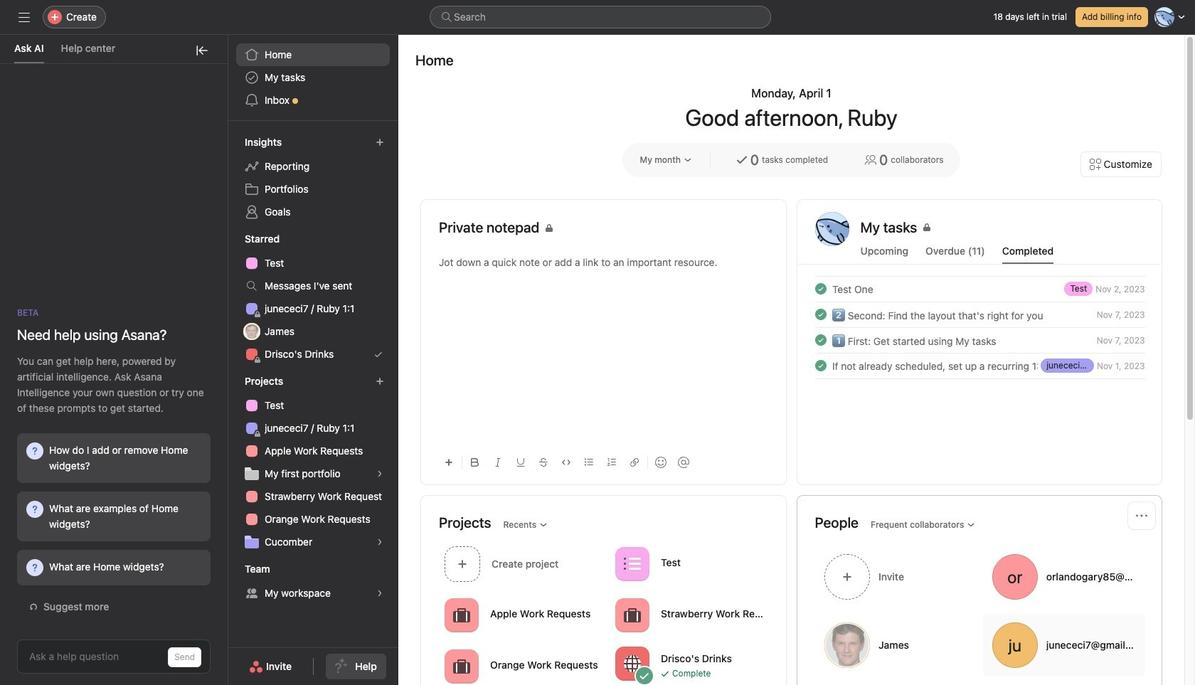 Task type: locate. For each thing, give the bounding box(es) containing it.
1 completed image from the top
[[812, 306, 829, 323]]

3 collapse section image from the top
[[229, 376, 240, 387]]

1 vertical spatial briefcase image
[[453, 658, 470, 675]]

briefcase image up globe icon
[[624, 606, 641, 623]]

collapse section image inside starred element
[[229, 233, 240, 245]]

completed image
[[812, 280, 829, 297]]

completed image for 1st completed checkbox from the bottom
[[812, 331, 829, 349]]

1 completed checkbox from the top
[[812, 280, 829, 297]]

0 vertical spatial completed checkbox
[[812, 280, 829, 297]]

4 list item from the top
[[798, 353, 1162, 378]]

2 completed checkbox from the top
[[812, 331, 829, 349]]

1 vertical spatial completed checkbox
[[812, 331, 829, 349]]

briefcase image
[[624, 606, 641, 623], [453, 658, 470, 675]]

Completed checkbox
[[812, 280, 829, 297], [812, 357, 829, 374]]

insert an object image
[[445, 458, 453, 467]]

Completed checkbox
[[812, 306, 829, 323], [812, 331, 829, 349]]

1 vertical spatial completed checkbox
[[812, 357, 829, 374]]

numbered list image
[[607, 458, 616, 467]]

see details, my first portfolio image
[[376, 469, 384, 478]]

1 horizontal spatial briefcase image
[[624, 606, 641, 623]]

1 collapse section image from the top
[[229, 137, 240, 148]]

2 completed image from the top
[[812, 331, 829, 349]]

toolbar
[[439, 446, 768, 478]]

italics image
[[494, 458, 502, 467]]

3 completed image from the top
[[812, 357, 829, 374]]

4 collapse section image from the top
[[229, 563, 240, 575]]

completed image
[[812, 306, 829, 323], [812, 331, 829, 349], [812, 357, 829, 374]]

briefcase image
[[453, 606, 470, 623]]

actions image
[[1136, 510, 1147, 521]]

collapse section image inside projects element
[[229, 376, 240, 387]]

global element
[[228, 35, 398, 120]]

0 horizontal spatial briefcase image
[[453, 658, 470, 675]]

2 collapse section image from the top
[[229, 233, 240, 245]]

list box
[[430, 6, 771, 28]]

help center tab list
[[0, 35, 228, 64]]

collapse section image inside teams element
[[229, 563, 240, 575]]

globe image
[[624, 655, 641, 672]]

completed image for second completed option
[[812, 357, 829, 374]]

starred element
[[228, 226, 398, 368]]

0 vertical spatial completed checkbox
[[812, 306, 829, 323]]

collapse section image
[[229, 137, 240, 148], [229, 233, 240, 245], [229, 376, 240, 387], [229, 563, 240, 575]]

see details, my workspace image
[[376, 589, 384, 598]]

list item
[[798, 276, 1162, 302], [798, 302, 1162, 327], [798, 327, 1162, 353], [798, 353, 1162, 378]]

2 list item from the top
[[798, 302, 1162, 327]]

0 vertical spatial completed image
[[812, 306, 829, 323]]

briefcase image down briefcase icon
[[453, 658, 470, 675]]

1 vertical spatial completed image
[[812, 331, 829, 349]]

collapse section image inside insights element
[[229, 137, 240, 148]]

1 completed checkbox from the top
[[812, 306, 829, 323]]

2 vertical spatial completed image
[[812, 357, 829, 374]]

collapse section image for starred element
[[229, 233, 240, 245]]



Task type: describe. For each thing, give the bounding box(es) containing it.
link image
[[630, 458, 639, 467]]

2 completed checkbox from the top
[[812, 357, 829, 374]]

teams element
[[228, 556, 398, 607]]

projects element
[[228, 368, 398, 556]]

new insights image
[[376, 138, 384, 147]]

list image
[[624, 555, 641, 572]]

underline image
[[516, 458, 525, 467]]

view profile image
[[815, 212, 849, 246]]

emoji image
[[655, 457, 667, 468]]

new project or portfolio image
[[376, 377, 384, 386]]

insights element
[[228, 129, 398, 226]]

3 list item from the top
[[798, 327, 1162, 353]]

bulleted list image
[[585, 458, 593, 467]]

collapse section image for teams element in the bottom left of the page
[[229, 563, 240, 575]]

see details, cucomber image
[[376, 538, 384, 546]]

0 vertical spatial briefcase image
[[624, 606, 641, 623]]

close help & getting started image
[[196, 45, 208, 56]]

1 list item from the top
[[798, 276, 1162, 302]]

completed image for 1st completed checkbox
[[812, 306, 829, 323]]

hide sidebar image
[[18, 11, 30, 23]]

code image
[[562, 458, 570, 467]]

collapse section image for projects element
[[229, 376, 240, 387]]

at mention image
[[678, 457, 689, 468]]

bold image
[[471, 458, 479, 467]]

collapse section image for insights element at the left top
[[229, 137, 240, 148]]

strikethrough image
[[539, 458, 548, 467]]



Task type: vqa. For each thing, say whether or not it's contained in the screenshot.
Create
no



